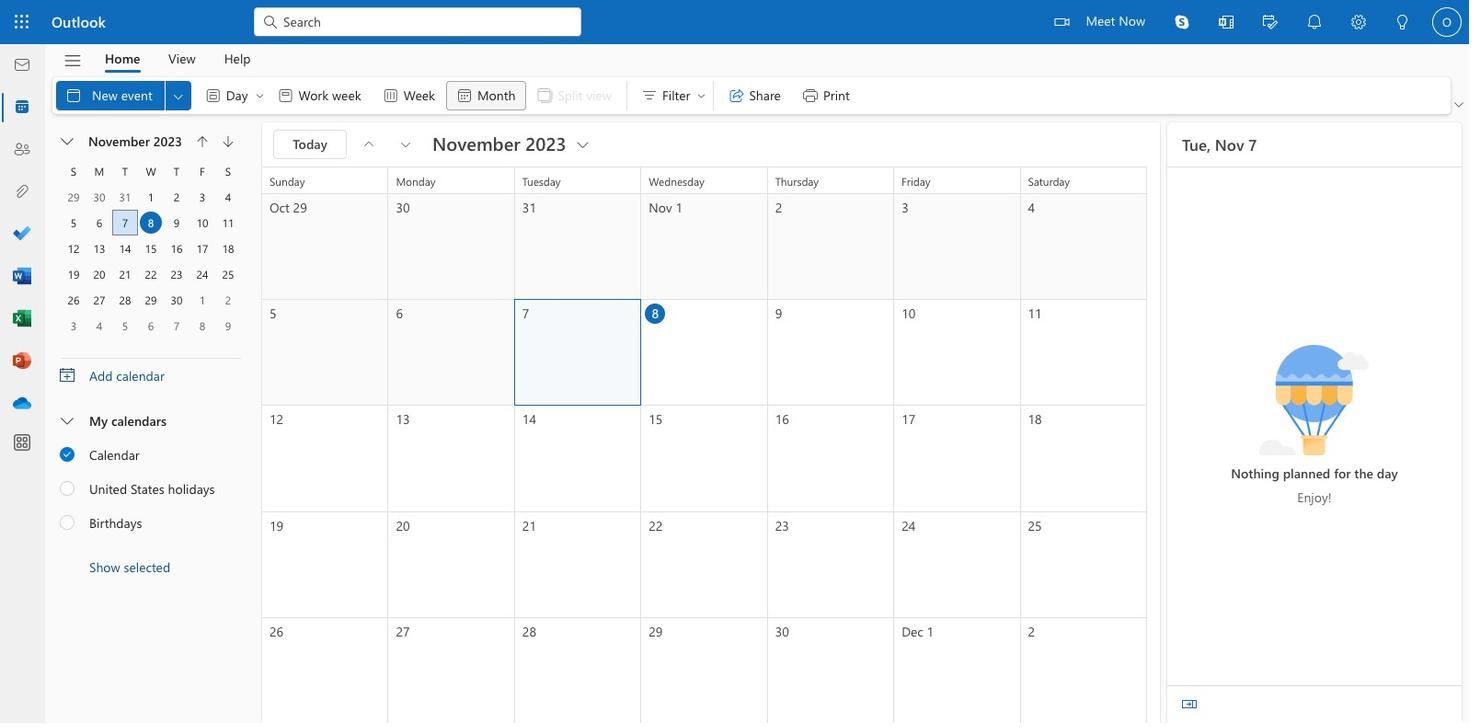 Task type: vqa. For each thing, say whether or not it's contained in the screenshot.


Task type: locate. For each thing, give the bounding box(es) containing it.
tab list containing home
[[91, 44, 265, 73]]

files image
[[13, 183, 31, 201]]

t
[[122, 164, 128, 178], [174, 164, 180, 178]]

birthdays button
[[45, 506, 255, 539]]

4 down saturday element
[[225, 189, 231, 204]]

10 inside button
[[196, 215, 208, 230]]

3 button down friday "element"
[[191, 186, 213, 208]]

5 button
[[63, 212, 85, 234], [114, 315, 136, 337]]

3 button
[[191, 186, 213, 208], [63, 315, 85, 337]]

0 horizontal spatial 20
[[93, 267, 105, 281]]

2 button down the thursday element
[[166, 186, 188, 208]]

1 button down wednesday element
[[140, 186, 162, 208]]

my calendars
[[89, 412, 167, 429]]

2 button down 25 button
[[217, 289, 239, 311]]

1 horizontal spatial 26
[[270, 623, 283, 640]]

nov down wednesday
[[649, 199, 672, 216]]

 for 
[[696, 90, 707, 101]]

2023 down sunday element
[[44, 187, 72, 204]]

 inside  filter 
[[696, 90, 707, 101]]

22 inside "button"
[[145, 267, 157, 281]]

more apps image
[[13, 434, 31, 453]]

7,
[[44, 169, 54, 187]]

home button
[[91, 44, 154, 73]]

0 vertical spatial 3 button
[[191, 186, 213, 208]]

5 button down 28 button
[[114, 315, 136, 337]]

powerpoint image
[[13, 352, 31, 371]]

4 button
[[217, 186, 239, 208], [88, 315, 110, 337]]

2023 inside the selected date november 7, 2023
[[44, 187, 72, 204]]


[[362, 137, 376, 151]]

9 button
[[166, 212, 188, 234], [217, 315, 239, 337]]

10 button
[[191, 212, 213, 234]]

1 vertical spatial 25
[[1028, 517, 1042, 534]]

2 button
[[166, 186, 188, 208], [217, 289, 239, 311]]

s right 7,
[[71, 164, 77, 178]]

9 button down 25 button
[[217, 315, 239, 337]]

3 button down 26 'button'
[[63, 315, 85, 337]]


[[197, 136, 208, 147]]

1 horizontal spatial 29 button
[[140, 289, 162, 311]]

7 inside agenda view section
[[1248, 134, 1257, 155]]

23 inside button
[[171, 267, 183, 281]]

1 horizontal spatial 10
[[902, 305, 915, 322]]

1 horizontal spatial 24
[[902, 517, 915, 534]]

 inside  button
[[398, 137, 413, 151]]

o button
[[1425, 0, 1469, 44]]

1 down wednesday
[[676, 199, 683, 216]]

nothing planned for the day enjoy!
[[1231, 465, 1398, 506]]

30 button down 23 button
[[166, 289, 188, 311]]

1 vertical spatial 3 button
[[63, 315, 85, 337]]

1 vertical spatial 17
[[902, 411, 915, 428]]

outlook link
[[52, 0, 106, 44]]

19 inside button
[[68, 267, 80, 281]]

0 horizontal spatial t
[[122, 164, 128, 178]]

event
[[121, 86, 152, 104]]

november for november 2023 
[[432, 130, 520, 155]]

2 s from the left
[[225, 164, 231, 178]]

1 horizontal spatial 7 button
[[166, 315, 188, 337]]

nov right tue,
[[1215, 134, 1244, 155]]

1 vertical spatial 19
[[270, 517, 283, 534]]

1 t from the left
[[122, 164, 128, 178]]

 for 
[[254, 90, 265, 101]]

1 horizontal spatial 6
[[148, 318, 154, 333]]

0 vertical spatial 30 button
[[88, 186, 110, 208]]

 button
[[165, 81, 191, 110]]

sunday
[[270, 174, 305, 189]]

1 horizontal spatial 13
[[396, 411, 410, 428]]

0 vertical spatial 17
[[196, 241, 208, 256]]

w
[[146, 164, 156, 178]]

to do image
[[13, 225, 31, 244]]

 down selected
[[61, 135, 74, 148]]

7 button up 14 button
[[114, 212, 136, 234]]

0 vertical spatial 21
[[119, 267, 131, 281]]

 button
[[1175, 690, 1204, 719]]

selected
[[44, 117, 92, 134]]

1 horizontal spatial 1 button
[[191, 289, 213, 311]]

25 button
[[217, 263, 239, 285]]

3 down 26 'button'
[[71, 318, 77, 333]]

21 inside 21 button
[[119, 267, 131, 281]]

15
[[145, 241, 157, 256], [649, 411, 663, 428]]

4 down saturday
[[1028, 199, 1035, 216]]

1 button
[[140, 186, 162, 208], [191, 289, 213, 311]]

0 vertical spatial 10
[[196, 215, 208, 230]]

4
[[225, 189, 231, 204], [1028, 199, 1035, 216], [96, 318, 102, 333]]

1 horizontal spatial 5
[[122, 318, 128, 333]]

outlook banner
[[0, 0, 1469, 47]]

27 button
[[88, 289, 110, 311]]

3 for the bottom 3 button
[[71, 318, 77, 333]]

onedrive image
[[13, 395, 31, 413]]

nov inside agenda view section
[[1215, 134, 1244, 155]]

view
[[168, 49, 196, 67]]

agenda view section
[[1167, 122, 1462, 723]]

friday element
[[189, 158, 215, 184]]

 inside  popup button
[[1454, 100, 1464, 109]]

0 horizontal spatial 6 button
[[88, 212, 110, 234]]

add
[[89, 367, 113, 384]]

 button
[[1381, 0, 1425, 47]]

 for  dropdown button at the left of the page
[[61, 135, 74, 148]]

 down o dropdown button
[[1454, 100, 1464, 109]]

tab list inside november 2023 "application"
[[91, 44, 265, 73]]

0 vertical spatial 11
[[222, 215, 234, 230]]

list box
[[45, 437, 255, 539]]

0 vertical spatial 16
[[171, 241, 183, 256]]

1 horizontal spatial s
[[225, 164, 231, 178]]

 button
[[1204, 0, 1248, 47]]

5
[[71, 215, 77, 230], [270, 305, 276, 322], [122, 318, 128, 333]]

0 horizontal spatial 15
[[145, 241, 157, 256]]

0 vertical spatial 2 button
[[166, 186, 188, 208]]

list box containing calendar
[[45, 437, 255, 539]]

1 horizontal spatial 19
[[270, 517, 283, 534]]

1 down wednesday element
[[148, 189, 154, 204]]

0 horizontal spatial 8
[[148, 215, 154, 230]]

nothing
[[1231, 465, 1279, 482]]

2 horizontal spatial 8
[[652, 305, 659, 322]]

help
[[224, 49, 251, 67]]

28 inside button
[[119, 293, 131, 307]]

1 vertical spatial 24
[[902, 517, 915, 534]]


[[1395, 15, 1410, 29]]

11
[[222, 215, 234, 230], [1028, 305, 1042, 322]]

1 vertical spatial 23
[[775, 517, 789, 534]]


[[171, 89, 186, 103], [254, 90, 265, 101], [696, 90, 707, 101], [574, 135, 592, 153], [398, 137, 413, 151]]

0 horizontal spatial 7 button
[[114, 212, 136, 234]]

20
[[93, 267, 105, 281], [396, 517, 410, 534]]

0 horizontal spatial nov
[[649, 199, 672, 216]]

november 2023 application
[[0, 0, 1469, 723]]

1 horizontal spatial 8 button
[[191, 315, 213, 337]]

8
[[148, 215, 154, 230], [652, 305, 659, 322], [199, 318, 205, 333]]

2 vertical spatial 
[[61, 415, 74, 428]]

2023 up the thursday element
[[153, 132, 182, 150]]

1 vertical spatial 15
[[649, 411, 663, 428]]

16 inside button
[[171, 241, 183, 256]]

2 horizontal spatial 5
[[270, 305, 276, 322]]

2
[[174, 189, 180, 204], [775, 199, 782, 216], [225, 293, 231, 307], [1028, 623, 1035, 640]]

friday
[[902, 174, 930, 189]]

9
[[174, 215, 180, 230], [775, 305, 782, 322], [225, 318, 231, 333]]

2023 inside november 2023 button
[[153, 132, 182, 150]]

20 inside button
[[93, 267, 105, 281]]

31 down tuesday element
[[119, 189, 131, 204]]

18
[[222, 241, 234, 256], [1028, 411, 1042, 428]]


[[204, 86, 222, 105]]

sunday element
[[61, 158, 86, 184]]

0 vertical spatial 26
[[68, 293, 80, 307]]

 share
[[727, 86, 781, 105]]

0 vertical spatial 23
[[171, 267, 183, 281]]

wednesday element
[[138, 158, 164, 184]]

29 button down sunday element
[[63, 186, 85, 208]]

1 horizontal spatial t
[[174, 164, 180, 178]]

outlook
[[52, 12, 106, 31]]

people image
[[13, 141, 31, 159]]

3 down friday "element"
[[199, 189, 205, 204]]

1 vertical spatial 11
[[1028, 305, 1042, 322]]

1 s from the left
[[71, 164, 77, 178]]

november
[[432, 130, 520, 155], [88, 132, 150, 150], [44, 152, 104, 169]]

31 down tuesday
[[522, 199, 536, 216]]

0 horizontal spatial 25
[[222, 267, 234, 281]]


[[63, 51, 82, 70]]

tab list
[[91, 44, 265, 73]]

0 horizontal spatial 2023
[[44, 187, 72, 204]]

s for saturday element
[[225, 164, 231, 178]]

17
[[196, 241, 208, 256], [902, 411, 915, 428]]

0 vertical spatial 1 button
[[140, 186, 162, 208]]

1 vertical spatial 28
[[522, 623, 536, 640]]


[[801, 86, 820, 105]]

1 horizontal spatial 3 button
[[191, 186, 213, 208]]

0 horizontal spatial 19
[[68, 267, 80, 281]]

1 horizontal spatial 17
[[902, 411, 915, 428]]

november inside button
[[88, 132, 150, 150]]

27
[[93, 293, 105, 307], [396, 623, 410, 640]]

calendar
[[89, 446, 140, 463]]

 inside  popup button
[[171, 89, 186, 103]]

birthdays
[[89, 514, 142, 531]]

8 button down 24 button
[[191, 315, 213, 337]]

1 horizontal spatial 23
[[775, 517, 789, 534]]

1 vertical spatial 30 button
[[166, 289, 188, 311]]

1 horizontal spatial 8
[[199, 318, 205, 333]]

0 horizontal spatial 26
[[68, 293, 80, 307]]

0 horizontal spatial 10
[[196, 215, 208, 230]]

 search field
[[254, 0, 581, 41]]

1 vertical spatial 6 button
[[140, 315, 162, 337]]

1 vertical spatial nov
[[649, 199, 672, 216]]

0 horizontal spatial 27
[[93, 293, 105, 307]]

1 vertical spatial 21
[[522, 517, 536, 534]]

31
[[119, 189, 131, 204], [522, 199, 536, 216]]

list box inside november 2023 "application"
[[45, 437, 255, 539]]

29 button right 28 button
[[140, 289, 162, 311]]

1 horizontal spatial 27
[[396, 623, 410, 640]]

dec
[[902, 623, 923, 640]]

1 button down 24 button
[[191, 289, 213, 311]]

0 vertical spatial 20
[[93, 267, 105, 281]]

6 button up 13 button
[[88, 212, 110, 234]]

states
[[131, 480, 164, 497]]

0 horizontal spatial 6
[[96, 215, 102, 230]]

1 horizontal spatial 5 button
[[114, 315, 136, 337]]

26
[[68, 293, 80, 307], [270, 623, 283, 640]]

month
[[477, 86, 515, 104]]


[[1182, 697, 1197, 712]]

2 horizontal spatial 2023
[[525, 130, 566, 155]]

meet now
[[1086, 12, 1145, 29]]

7
[[1248, 134, 1257, 155], [122, 215, 128, 230], [522, 305, 529, 322], [174, 318, 180, 333]]

 for november
[[574, 135, 592, 153]]

0 vertical spatial 8 button
[[140, 212, 162, 234]]

0 horizontal spatial 31
[[119, 189, 131, 204]]

today
[[293, 135, 327, 153]]

 left my
[[61, 415, 74, 428]]

o
[[1442, 15, 1451, 29]]

0 vertical spatial 28
[[119, 293, 131, 307]]

18 inside 18 button
[[222, 241, 234, 256]]

2 horizontal spatial 9
[[775, 305, 782, 322]]

 new event
[[64, 86, 152, 105]]

0 horizontal spatial 5 button
[[63, 212, 85, 234]]

1 vertical spatial 13
[[396, 411, 410, 428]]

t for the thursday element
[[174, 164, 180, 178]]


[[223, 136, 234, 147]]

5 button up 12 button
[[63, 212, 85, 234]]

20 button
[[88, 263, 110, 285]]

1 horizontal spatial 2023
[[153, 132, 182, 150]]

1 horizontal spatial 28
[[522, 623, 536, 640]]

7 button
[[114, 212, 136, 234], [166, 315, 188, 337]]

t right the m
[[122, 164, 128, 178]]

1 horizontal spatial 15
[[649, 411, 663, 428]]

2023
[[525, 130, 566, 155], [153, 132, 182, 150], [44, 187, 72, 204]]

1 horizontal spatial nov
[[1215, 134, 1244, 155]]

0 horizontal spatial s
[[71, 164, 77, 178]]

meet
[[1086, 12, 1115, 29]]

1 horizontal spatial 12
[[270, 411, 283, 428]]

4 down 27 button
[[96, 318, 102, 333]]

day
[[1377, 465, 1398, 482]]

 inside the  day 
[[254, 90, 265, 101]]

 for  popup button
[[1454, 100, 1464, 109]]

12
[[68, 241, 80, 256], [270, 411, 283, 428]]

2023 for november 2023
[[153, 132, 182, 150]]

0 vertical spatial 6 button
[[88, 212, 110, 234]]

0 horizontal spatial 8 button
[[140, 212, 162, 234]]

1 vertical spatial 18
[[1028, 411, 1042, 428]]

6 button up calendar
[[140, 315, 162, 337]]

9 button left 10 button
[[166, 212, 188, 234]]

t right the w
[[174, 164, 180, 178]]

3 down friday
[[902, 199, 909, 216]]

2023 up tuesday
[[525, 130, 566, 155]]

8 button
[[140, 212, 162, 234], [191, 315, 213, 337]]

13 inside button
[[93, 241, 105, 256]]

 inside november 2023 
[[574, 135, 592, 153]]

tuesday element
[[112, 158, 138, 184]]

s right friday "element"
[[225, 164, 231, 178]]

0 vertical spatial 19
[[68, 267, 80, 281]]

1 vertical spatial 20
[[396, 517, 410, 534]]

8 button up 15 button
[[140, 212, 162, 234]]

30 button left 31 button
[[88, 186, 110, 208]]

1 horizontal spatial 22
[[649, 517, 663, 534]]

1 vertical spatial 14
[[522, 411, 536, 428]]

1 horizontal spatial 20
[[396, 517, 410, 534]]

6 button
[[88, 212, 110, 234], [140, 315, 162, 337]]

7 button down 23 button
[[166, 315, 188, 337]]

 inside  dropdown button
[[61, 135, 74, 148]]

now
[[1119, 12, 1145, 29]]

0 horizontal spatial 13
[[93, 241, 105, 256]]

2 t from the left
[[174, 164, 180, 178]]

4 button down 27 button
[[88, 315, 110, 337]]

8 inside cell
[[148, 215, 154, 230]]

4 button down saturday element
[[217, 186, 239, 208]]


[[1454, 100, 1464, 109], [61, 135, 74, 148], [61, 415, 74, 428]]

8 cell
[[138, 210, 164, 235]]

25 inside button
[[222, 267, 234, 281]]

1 horizontal spatial 16
[[775, 411, 789, 428]]



Task type: describe. For each thing, give the bounding box(es) containing it.
share
[[749, 86, 781, 104]]

2 horizontal spatial 4
[[1028, 199, 1035, 216]]


[[64, 86, 83, 105]]

1 horizontal spatial 14
[[522, 411, 536, 428]]

home
[[105, 49, 140, 67]]

for
[[1334, 465, 1351, 482]]

united states holidays
[[89, 480, 215, 497]]

23 button
[[166, 263, 188, 285]]

19 button
[[63, 263, 85, 285]]

print
[[823, 86, 850, 104]]

calendars
[[111, 412, 167, 429]]

0 horizontal spatial 5
[[71, 215, 77, 230]]

work
[[298, 86, 329, 104]]

new
[[92, 86, 118, 104]]

0 horizontal spatial 4
[[96, 318, 102, 333]]

1 right dec
[[927, 623, 934, 640]]

11 inside button
[[222, 215, 234, 230]]

calendar
[[116, 367, 164, 384]]

1 vertical spatial 12
[[270, 411, 283, 428]]

show selected button
[[45, 550, 255, 583]]

new group
[[56, 77, 623, 114]]

help button
[[210, 44, 264, 73]]

0 horizontal spatial 1 button
[[140, 186, 162, 208]]

s for sunday element
[[71, 164, 77, 178]]

monday
[[396, 174, 435, 189]]

november for november 2023
[[88, 132, 150, 150]]

share group
[[718, 77, 861, 110]]


[[727, 86, 745, 105]]

1 horizontal spatial 6 button
[[140, 315, 162, 337]]


[[60, 368, 75, 383]]

1 vertical spatial 1 button
[[191, 289, 213, 311]]

thursday element
[[164, 158, 189, 184]]

week
[[332, 86, 361, 104]]

mail image
[[13, 56, 31, 75]]

0 vertical spatial 29 button
[[63, 186, 85, 208]]

Search field
[[281, 11, 570, 31]]

 button
[[215, 129, 241, 155]]


[[381, 86, 400, 105]]

12 inside 12 button
[[68, 241, 80, 256]]

view button
[[155, 44, 209, 73]]


[[1055, 15, 1069, 29]]

1 vertical spatial 22
[[649, 517, 663, 534]]

 day 
[[204, 86, 265, 105]]

0 horizontal spatial 9
[[174, 215, 180, 230]]

today button
[[273, 130, 347, 159]]

add calendar
[[89, 367, 164, 384]]

oct
[[270, 199, 290, 216]]

2 horizontal spatial 6
[[396, 305, 403, 322]]

24 button
[[191, 263, 213, 285]]

left-rail-appbar navigation
[[4, 44, 40, 425]]

saturday element
[[215, 158, 241, 184]]

selected date november 7, 2023, today's date november 8, 2023 group
[[44, 117, 247, 359]]

 work week
[[276, 86, 361, 105]]

26 button
[[63, 289, 85, 311]]

m
[[94, 164, 104, 178]]

1 vertical spatial 9 button
[[217, 315, 239, 337]]

1 horizontal spatial 30 button
[[166, 289, 188, 311]]

enjoy!
[[1297, 488, 1332, 506]]

week
[[404, 86, 435, 104]]

f
[[200, 164, 205, 178]]

8 button inside cell
[[140, 212, 162, 234]]

13 button
[[88, 237, 110, 259]]

november 2023 button
[[79, 129, 189, 155]]

1 vertical spatial 27
[[396, 623, 410, 640]]

1 horizontal spatial 4
[[225, 189, 231, 204]]

1 horizontal spatial 9
[[225, 318, 231, 333]]


[[1175, 15, 1189, 29]]

2 horizontal spatial 3
[[902, 199, 909, 216]]

31 button
[[114, 186, 136, 208]]

 week
[[381, 86, 435, 105]]

1 horizontal spatial 21
[[522, 517, 536, 534]]

selected date november 7, 2023
[[44, 117, 104, 204]]

1 vertical spatial 8 button
[[191, 315, 213, 337]]

1 vertical spatial 26
[[270, 623, 283, 640]]

 button
[[53, 129, 83, 155]]


[[60, 445, 75, 461]]

saturday
[[1028, 174, 1070, 189]]

excel image
[[13, 310, 31, 328]]

holidays
[[168, 480, 215, 497]]

1 horizontal spatial 31
[[522, 199, 536, 216]]

14 inside button
[[119, 241, 131, 256]]

 button
[[391, 130, 420, 159]]

 print
[[801, 86, 850, 105]]


[[261, 13, 280, 31]]

0 horizontal spatial 9 button
[[166, 212, 188, 234]]

1 horizontal spatial 18
[[1028, 411, 1042, 428]]

0 vertical spatial 5 button
[[63, 212, 85, 234]]

monday element
[[86, 158, 112, 184]]

16 button
[[166, 237, 188, 259]]

28 button
[[114, 289, 136, 311]]

nov 1
[[649, 199, 683, 216]]

3 for the rightmost 3 button
[[199, 189, 205, 204]]

t for tuesday element
[[122, 164, 128, 178]]

word image
[[13, 268, 31, 286]]

1 down 24 button
[[199, 293, 205, 307]]

0 horizontal spatial 30 button
[[88, 186, 110, 208]]

15 inside button
[[145, 241, 157, 256]]

tue, nov 7
[[1182, 134, 1257, 155]]

filter
[[662, 86, 690, 104]]

2023 for november 2023 
[[525, 130, 566, 155]]

united
[[89, 480, 127, 497]]

0 vertical spatial 7 button
[[114, 212, 136, 234]]


[[455, 86, 474, 105]]

calendar image
[[13, 98, 31, 117]]

selected
[[124, 558, 170, 575]]

24 inside button
[[196, 267, 208, 281]]

1 vertical spatial 16
[[775, 411, 789, 428]]

17 inside button
[[196, 241, 208, 256]]

0 vertical spatial 4 button
[[217, 186, 239, 208]]

1 horizontal spatial 2 button
[[217, 289, 239, 311]]

wednesday
[[649, 174, 704, 189]]

tuesday
[[522, 174, 561, 189]]

 button
[[1292, 0, 1337, 44]]

1 vertical spatial 10
[[902, 305, 915, 322]]

15 button
[[140, 237, 162, 259]]

 button
[[354, 130, 384, 159]]

11 button
[[217, 212, 239, 234]]

 button
[[1248, 0, 1292, 47]]

 month
[[455, 86, 515, 105]]

0 horizontal spatial 4 button
[[88, 315, 110, 337]]

november 2023 
[[432, 130, 592, 155]]

united states holidays button
[[45, 472, 255, 505]]

thursday
[[775, 174, 819, 189]]

27 inside button
[[93, 293, 105, 307]]


[[1263, 15, 1278, 29]]

31 inside 31 button
[[119, 189, 131, 204]]

6 for right 6 button
[[148, 318, 154, 333]]

18 button
[[217, 237, 239, 259]]

1 horizontal spatial 11
[[1028, 305, 1042, 322]]

november 2023
[[88, 132, 182, 150]]

6 for topmost 6 button
[[96, 215, 102, 230]]

1 vertical spatial 5 button
[[114, 315, 136, 337]]

22 button
[[140, 263, 162, 285]]

show selected
[[89, 558, 170, 575]]

26 inside 'button'
[[68, 293, 80, 307]]

 button
[[252, 81, 267, 110]]

dec 1
[[902, 623, 934, 640]]


[[640, 86, 659, 105]]



